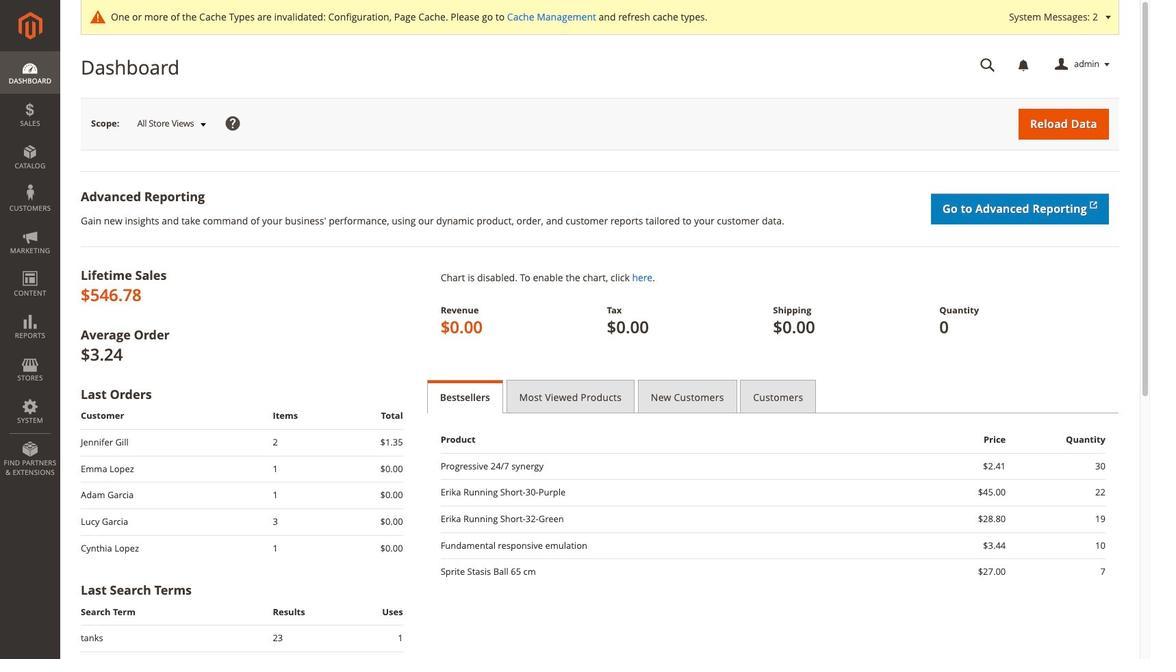 Task type: locate. For each thing, give the bounding box(es) containing it.
tab list
[[427, 380, 1119, 413]]

magento admin panel image
[[18, 12, 42, 40]]

None text field
[[971, 53, 1005, 77]]

menu bar
[[0, 51, 60, 484]]



